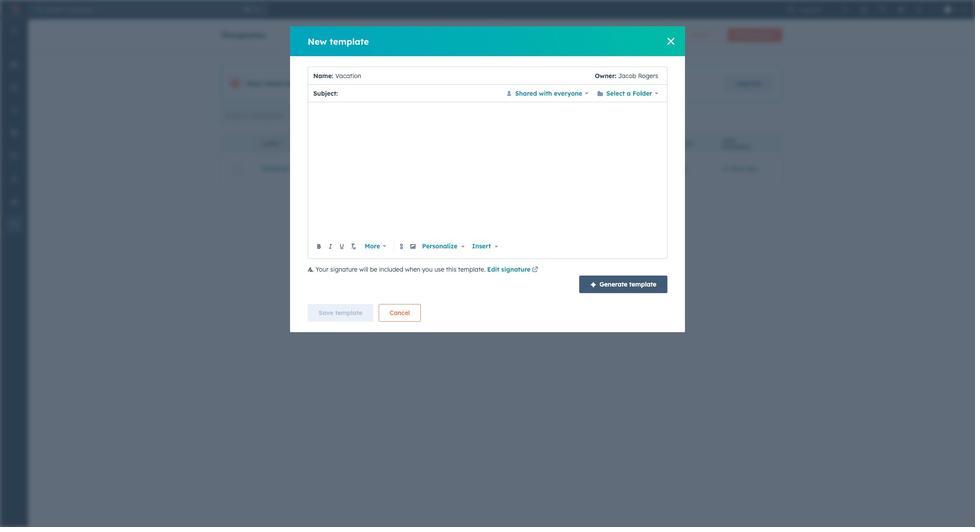 Task type: locate. For each thing, give the bounding box(es) containing it.
Search HubSpot search field
[[42, 3, 241, 17]]

dialog
[[290, 26, 685, 332]]

help image
[[879, 6, 886, 13]]

menu item
[[913, 0, 927, 19]]

press to sort. element
[[695, 140, 698, 147], [768, 140, 772, 147]]

banner
[[221, 25, 782, 42]]

marketplaces image
[[861, 6, 868, 13]]

Search search field
[[221, 107, 327, 124]]

press to sort. image
[[768, 140, 772, 146]]

link opens in a new window image
[[532, 265, 538, 276], [532, 267, 538, 273]]

0 horizontal spatial press to sort. element
[[695, 140, 698, 147]]

menu
[[782, 0, 970, 19], [0, 19, 28, 505]]

None text field
[[333, 67, 595, 84]]

2 press to sort. element from the left
[[768, 140, 772, 147]]

press to sort. image
[[695, 140, 698, 146]]

None text field
[[340, 88, 500, 99], [314, 108, 662, 239], [340, 88, 500, 99], [314, 108, 662, 239]]

1 horizontal spatial press to sort. element
[[768, 140, 772, 147]]



Task type: describe. For each thing, give the bounding box(es) containing it.
jacob rogers image
[[945, 6, 952, 13]]

ascending sort. press to sort descending. image
[[281, 140, 284, 146]]

ascending sort. press to sort descending. element
[[281, 140, 284, 147]]

0 horizontal spatial menu
[[0, 19, 28, 505]]

2 link opens in a new window image from the top
[[532, 267, 538, 273]]

1 link opens in a new window image from the top
[[532, 265, 538, 276]]

1 horizontal spatial menu
[[782, 0, 970, 19]]

1 press to sort. element from the left
[[695, 140, 698, 147]]

settings image
[[898, 6, 905, 13]]

close image
[[668, 38, 675, 45]]



Task type: vqa. For each thing, say whether or not it's contained in the screenshot.
the bottommost or
no



